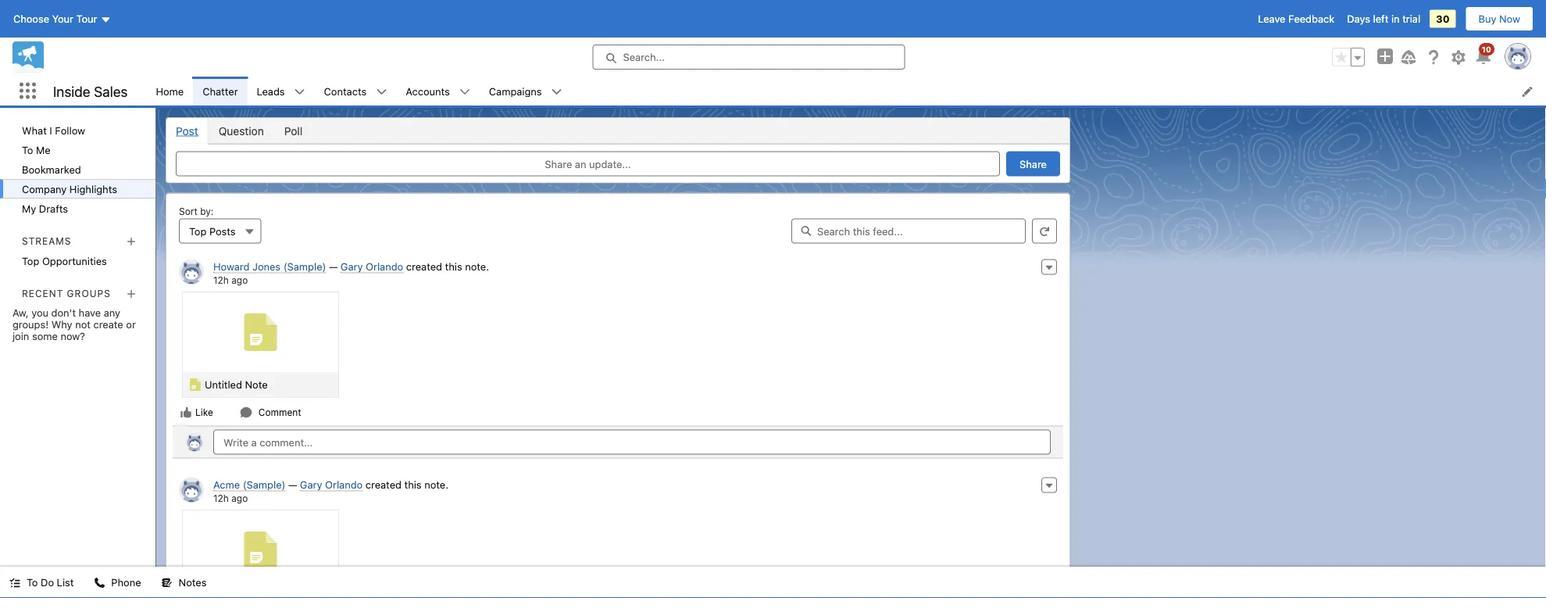 Task type: describe. For each thing, give the bounding box(es) containing it.
acme (sample) link
[[213, 479, 286, 491]]

left
[[1374, 13, 1389, 25]]

to inside what i follow to me bookmarked company highlights my drafts
[[22, 144, 33, 156]]

12h ago link for howard
[[213, 274, 248, 285]]

notes
[[179, 577, 207, 588]]

tour
[[76, 13, 97, 25]]

recent groups
[[22, 288, 111, 299]]

leave feedback
[[1259, 13, 1335, 25]]

home link
[[147, 77, 193, 106]]

10 button
[[1475, 43, 1495, 66]]

not
[[75, 318, 91, 330]]

why
[[51, 318, 72, 330]]

campaigns
[[489, 85, 542, 97]]

contacts link
[[315, 77, 376, 106]]

list
[[57, 577, 74, 588]]

poll link
[[274, 118, 313, 143]]

accounts list item
[[397, 77, 480, 106]]

accounts link
[[397, 77, 460, 106]]

ago inside acme (sample) — gary orlando created this note. 12h ago
[[232, 492, 248, 503]]

i
[[50, 124, 52, 136]]

trial
[[1403, 13, 1421, 25]]

phone button
[[85, 567, 151, 598]]

leave feedback link
[[1259, 13, 1335, 25]]

howard jones (sample) link
[[213, 261, 326, 273]]

by:
[[200, 206, 214, 217]]

comment
[[259, 407, 301, 418]]

my
[[22, 202, 36, 214]]

days
[[1348, 13, 1371, 25]]

30
[[1437, 13, 1450, 25]]

share an update... button
[[176, 151, 1001, 176]]

leads link
[[247, 77, 294, 106]]

inside sales
[[53, 83, 128, 99]]

groups
[[67, 288, 111, 299]]

highlights
[[69, 183, 117, 195]]

— inside howard jones (sample) — gary orlando created this note. 12h ago
[[329, 261, 338, 272]]

sort by:
[[179, 206, 214, 217]]

text default image inside the contacts list item
[[376, 86, 387, 97]]

or
[[126, 318, 136, 330]]

me
[[36, 144, 51, 156]]

in
[[1392, 13, 1401, 25]]

12h inside acme (sample) — gary orlando created this note. 12h ago
[[213, 492, 229, 503]]

accounts
[[406, 85, 450, 97]]

aw, you don't have any groups!
[[13, 307, 120, 330]]

you
[[31, 307, 49, 318]]

do
[[41, 577, 54, 588]]

untitled note
[[205, 379, 268, 390]]

contacts list item
[[315, 77, 397, 106]]

leads list item
[[247, 77, 315, 106]]

acme (sample) — gary orlando created this note. 12h ago
[[213, 479, 449, 503]]

tab list containing post
[[166, 117, 1071, 144]]

1 vertical spatial gary orlando image
[[179, 477, 204, 502]]

top posts
[[189, 225, 236, 237]]

12h ago link for acme
[[213, 492, 248, 503]]

gary orlando link for orlando
[[300, 479, 363, 491]]

like button
[[179, 405, 214, 419]]

0 vertical spatial gary orlando image
[[185, 433, 204, 451]]

post
[[176, 124, 198, 137]]

some
[[32, 330, 58, 342]]

share for share
[[1020, 158, 1047, 170]]

chatter link
[[193, 77, 247, 106]]

10
[[1483, 45, 1492, 54]]

gary inside howard jones (sample) — gary orlando created this note. 12h ago
[[341, 261, 363, 272]]

question link
[[208, 118, 274, 143]]

drafts
[[39, 202, 68, 214]]

like
[[195, 407, 213, 418]]

top opportunities
[[22, 255, 107, 267]]

orlando inside howard jones (sample) — gary orlando created this note. 12h ago
[[366, 261, 404, 272]]

sales
[[94, 83, 128, 99]]

note. inside howard jones (sample) — gary orlando created this note. 12h ago
[[465, 261, 489, 272]]

what i follow to me bookmarked company highlights my drafts
[[22, 124, 117, 214]]

days left in trial
[[1348, 13, 1421, 25]]

sort
[[179, 206, 198, 217]]

choose your tour
[[13, 13, 97, 25]]

company
[[22, 183, 67, 195]]

ago inside howard jones (sample) — gary orlando created this note. 12h ago
[[232, 274, 248, 285]]

an
[[575, 158, 587, 170]]

choose your tour button
[[13, 6, 112, 31]]

recent
[[22, 288, 64, 299]]

leave
[[1259, 13, 1286, 25]]

this inside howard jones (sample) — gary orlando created this note. 12h ago
[[445, 261, 463, 272]]

update...
[[589, 158, 631, 170]]

note. inside acme (sample) — gary orlando created this note. 12h ago
[[425, 479, 449, 491]]

question
[[219, 124, 264, 137]]

share for share an update...
[[545, 158, 572, 170]]

gary orlando, 12h ago element containing howard jones (sample)
[[173, 253, 1064, 426]]

streams link
[[22, 235, 71, 246]]

created inside acme (sample) — gary orlando created this note. 12h ago
[[366, 479, 402, 491]]



Task type: vqa. For each thing, say whether or not it's contained in the screenshot.
Actions
no



Task type: locate. For each thing, give the bounding box(es) containing it.
(sample) inside acme (sample) — gary orlando created this note. 12h ago
[[243, 479, 286, 491]]

bookmarked
[[22, 163, 81, 175]]

12h inside howard jones (sample) — gary orlando created this note. 12h ago
[[213, 274, 229, 285]]

(sample) right jones
[[284, 261, 326, 272]]

0 vertical spatial ago
[[232, 274, 248, 285]]

(sample) right the acme
[[243, 479, 286, 491]]

home
[[156, 85, 184, 97]]

0 vertical spatial created
[[406, 261, 442, 272]]

1 vertical spatial (sample)
[[243, 479, 286, 491]]

1 12h from the top
[[213, 274, 229, 285]]

top down sort by:
[[189, 225, 207, 237]]

1 horizontal spatial this
[[445, 261, 463, 272]]

text default image right the leads
[[294, 86, 305, 97]]

now
[[1500, 13, 1521, 25]]

campaigns link
[[480, 77, 552, 106]]

to inside button
[[27, 577, 38, 588]]

0 vertical spatial (sample)
[[284, 261, 326, 272]]

note
[[245, 379, 268, 390]]

why not create or join some now?
[[13, 318, 136, 342]]

to left me
[[22, 144, 33, 156]]

what i follow link
[[0, 120, 156, 140]]

create
[[93, 318, 123, 330]]

don't
[[51, 307, 76, 318]]

1 horizontal spatial gary
[[341, 261, 363, 272]]

Write a comment... text field
[[213, 430, 1051, 455]]

have
[[79, 307, 101, 318]]

12h ago link
[[213, 274, 248, 285], [213, 492, 248, 503]]

0 vertical spatial top
[[189, 225, 207, 237]]

(sample) inside howard jones (sample) — gary orlando created this note. 12h ago
[[284, 261, 326, 272]]

howard
[[213, 261, 250, 272]]

this inside acme (sample) — gary orlando created this note. 12h ago
[[405, 479, 422, 491]]

1 horizontal spatial note.
[[465, 261, 489, 272]]

0 horizontal spatial created
[[366, 479, 402, 491]]

to do list
[[27, 577, 74, 588]]

search... button
[[593, 45, 906, 70]]

1 horizontal spatial top
[[189, 225, 207, 237]]

choose
[[13, 13, 49, 25]]

chatter
[[203, 85, 238, 97]]

search...
[[623, 51, 665, 63]]

text default image inside phone button
[[94, 577, 105, 588]]

top for top posts
[[189, 225, 207, 237]]

howard jones (sample) — gary orlando created this note. 12h ago
[[213, 261, 489, 285]]

0 vertical spatial to
[[22, 144, 33, 156]]

2 gary orlando, 12h ago element from the top
[[173, 471, 1064, 598]]

1 vertical spatial gary orlando link
[[300, 479, 363, 491]]

— inside acme (sample) — gary orlando created this note. 12h ago
[[288, 479, 297, 491]]

to left do
[[27, 577, 38, 588]]

text default image inside the accounts list item
[[460, 86, 470, 97]]

0 horizontal spatial gary
[[300, 479, 322, 491]]

posts
[[209, 225, 236, 237]]

share an update...
[[545, 158, 631, 170]]

0 vertical spatial gary orlando link
[[341, 261, 404, 273]]

—
[[329, 261, 338, 272], [288, 479, 297, 491]]

top down streams
[[22, 255, 39, 267]]

top
[[189, 225, 207, 237], [22, 255, 39, 267]]

1 vertical spatial gary orlando, 12h ago element
[[173, 471, 1064, 598]]

list containing home
[[147, 77, 1547, 106]]

(sample)
[[284, 261, 326, 272], [243, 479, 286, 491]]

0 horizontal spatial note.
[[425, 479, 449, 491]]

— right acme (sample) link
[[288, 479, 297, 491]]

group
[[1333, 48, 1366, 66]]

1 12h ago link from the top
[[213, 274, 248, 285]]

0 horizontal spatial —
[[288, 479, 297, 491]]

gary orlando image down like button
[[185, 433, 204, 451]]

acme
[[213, 479, 240, 491]]

ago down howard
[[232, 274, 248, 285]]

Sort by: button
[[179, 218, 261, 244]]

share button
[[1007, 151, 1061, 176]]

text default image left like
[[180, 406, 192, 419]]

your
[[52, 13, 73, 25]]

campaigns list item
[[480, 77, 572, 106]]

bookmarked link
[[0, 159, 156, 179]]

12h ago link down the acme
[[213, 492, 248, 503]]

what
[[22, 124, 47, 136]]

1 vertical spatial note.
[[425, 479, 449, 491]]

1 vertical spatial this
[[405, 479, 422, 491]]

list
[[147, 77, 1547, 106]]

12h down howard
[[213, 274, 229, 285]]

2 share from the left
[[1020, 158, 1047, 170]]

1 vertical spatial gary
[[300, 479, 322, 491]]

12h down the acme
[[213, 492, 229, 503]]

text default image inside leads list item
[[294, 86, 305, 97]]

1 vertical spatial orlando
[[325, 479, 363, 491]]

0 horizontal spatial this
[[405, 479, 422, 491]]

gary inside acme (sample) — gary orlando created this note. 12h ago
[[300, 479, 322, 491]]

text default image inside notes button
[[162, 577, 172, 588]]

— right 'howard jones (sample)' link
[[329, 261, 338, 272]]

buy now button
[[1466, 6, 1534, 31]]

gary orlando link for gary
[[341, 261, 404, 273]]

1 ago from the top
[[232, 274, 248, 285]]

0 vertical spatial this
[[445, 261, 463, 272]]

company highlights link
[[0, 179, 156, 199]]

Search this feed... search field
[[792, 218, 1026, 244]]

to me link
[[0, 140, 156, 159]]

created inside howard jones (sample) — gary orlando created this note. 12h ago
[[406, 261, 442, 272]]

text default image
[[376, 86, 387, 97], [552, 86, 563, 97], [9, 577, 20, 588], [162, 577, 172, 588]]

orlando inside acme (sample) — gary orlando created this note. 12h ago
[[325, 479, 363, 491]]

text default image left 'notes'
[[162, 577, 172, 588]]

1 horizontal spatial orlando
[[366, 261, 404, 272]]

1 vertical spatial to
[[27, 577, 38, 588]]

text default image inside like button
[[180, 406, 192, 419]]

0 horizontal spatial share
[[545, 158, 572, 170]]

gary orlando, 12h ago element
[[173, 253, 1064, 426], [173, 471, 1064, 598]]

text default image inside to do list button
[[9, 577, 20, 588]]

top inside button
[[189, 225, 207, 237]]

2 12h ago link from the top
[[213, 492, 248, 503]]

0 vertical spatial —
[[329, 261, 338, 272]]

comment button
[[239, 405, 302, 419]]

0 horizontal spatial top
[[22, 255, 39, 267]]

gary orlando link
[[341, 261, 404, 273], [300, 479, 363, 491]]

feedback
[[1289, 13, 1335, 25]]

text default image right the campaigns
[[552, 86, 563, 97]]

1 horizontal spatial —
[[329, 261, 338, 272]]

post link
[[167, 118, 208, 143]]

streams
[[22, 235, 71, 246]]

12h ago link down howard
[[213, 274, 248, 285]]

phone
[[111, 577, 141, 588]]

groups!
[[13, 318, 49, 330]]

0 vertical spatial note.
[[465, 261, 489, 272]]

follow
[[55, 124, 85, 136]]

1 share from the left
[[545, 158, 572, 170]]

gary orlando image
[[179, 259, 204, 284]]

untitled
[[205, 379, 242, 390]]

to
[[22, 144, 33, 156], [27, 577, 38, 588]]

top opportunities link
[[0, 251, 156, 271]]

text default image inside campaigns list item
[[552, 86, 563, 97]]

0 vertical spatial 12h
[[213, 274, 229, 285]]

text default image down untitled note
[[240, 406, 252, 419]]

0 horizontal spatial orlando
[[325, 479, 363, 491]]

1 vertical spatial top
[[22, 255, 39, 267]]

0 vertical spatial orlando
[[366, 261, 404, 272]]

1 horizontal spatial share
[[1020, 158, 1047, 170]]

tab list
[[166, 117, 1071, 144]]

now?
[[61, 330, 85, 342]]

top for top opportunities
[[22, 255, 39, 267]]

text default image right accounts
[[460, 86, 470, 97]]

text default image right contacts
[[376, 86, 387, 97]]

join
[[13, 330, 29, 342]]

text default image left do
[[9, 577, 20, 588]]

gary orlando, 12h ago element containing acme (sample)
[[173, 471, 1064, 598]]

1 gary orlando, 12h ago element from the top
[[173, 253, 1064, 426]]

1 vertical spatial 12h
[[213, 492, 229, 503]]

12h
[[213, 274, 229, 285], [213, 492, 229, 503]]

contacts
[[324, 85, 367, 97]]

2 12h from the top
[[213, 492, 229, 503]]

buy now
[[1479, 13, 1521, 25]]

gary orlando image left the acme
[[179, 477, 204, 502]]

gary orlando image
[[185, 433, 204, 451], [179, 477, 204, 502]]

text default image
[[294, 86, 305, 97], [460, 86, 470, 97], [180, 406, 192, 419], [240, 406, 252, 419], [94, 577, 105, 588]]

1 horizontal spatial created
[[406, 261, 442, 272]]

my drafts link
[[0, 199, 156, 218]]

leads
[[257, 85, 285, 97]]

1 vertical spatial —
[[288, 479, 297, 491]]

inside
[[53, 83, 90, 99]]

0 vertical spatial gary
[[341, 261, 363, 272]]

1 vertical spatial ago
[[232, 492, 248, 503]]

any
[[104, 307, 120, 318]]

to do list button
[[0, 567, 83, 598]]

buy
[[1479, 13, 1497, 25]]

1 vertical spatial 12h ago link
[[213, 492, 248, 503]]

recent groups link
[[22, 288, 111, 299]]

ago down acme (sample) link
[[232, 492, 248, 503]]

orlando
[[366, 261, 404, 272], [325, 479, 363, 491]]

1 vertical spatial created
[[366, 479, 402, 491]]

0 vertical spatial gary orlando, 12h ago element
[[173, 253, 1064, 426]]

0 vertical spatial 12h ago link
[[213, 274, 248, 285]]

2 ago from the top
[[232, 492, 248, 503]]

text default image inside 'comment' button
[[240, 406, 252, 419]]

opportunities
[[42, 255, 107, 267]]

text default image left "phone"
[[94, 577, 105, 588]]



